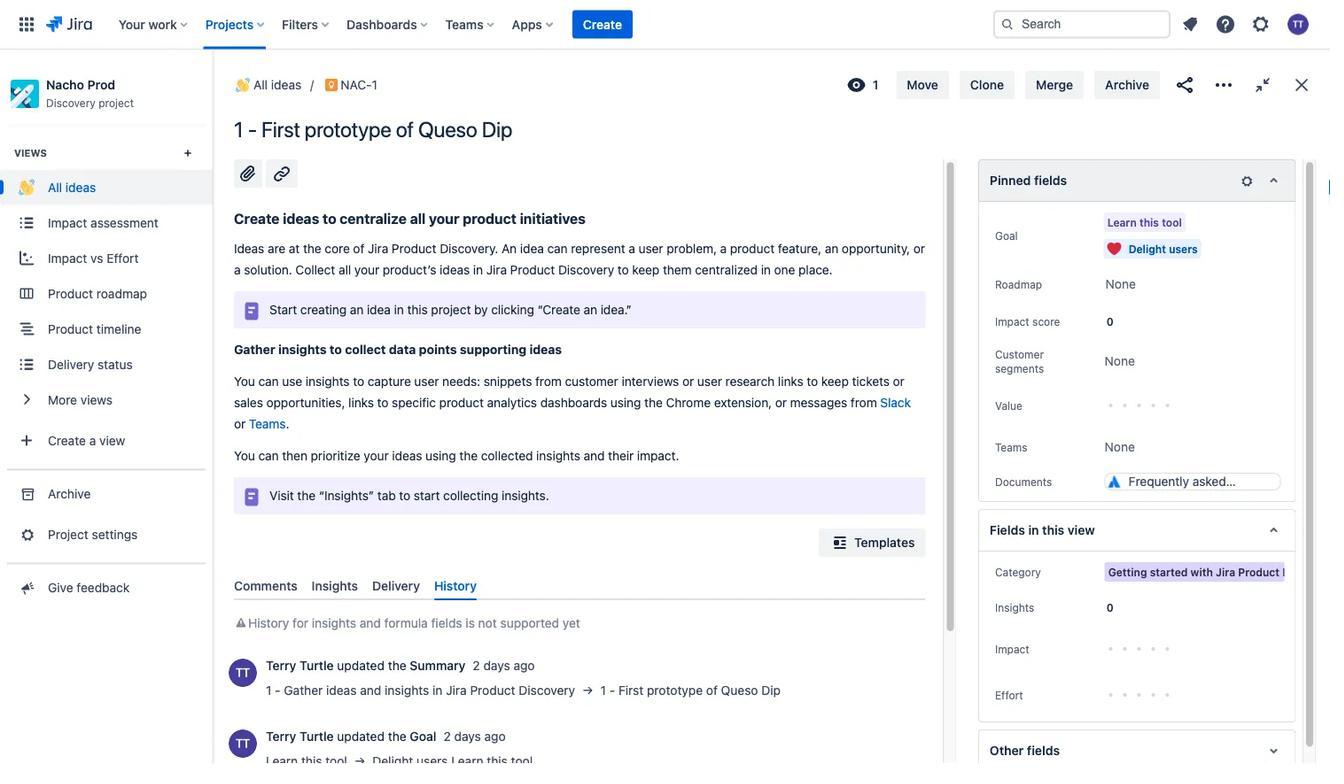 Task type: describe. For each thing, give the bounding box(es) containing it.
tickets
[[852, 374, 890, 389]]

the up 1 - gather ideas and insights in jira product discovery
[[388, 659, 407, 674]]

ideas
[[234, 242, 264, 256]]

panel note image
[[241, 487, 262, 508]]

to up core
[[323, 210, 336, 227]]

more views
[[48, 393, 113, 407]]

impact for impact score
[[995, 316, 1029, 328]]

value button
[[989, 395, 1028, 417]]

0 vertical spatial your
[[429, 210, 459, 227]]

nac-
[[341, 78, 372, 92]]

ideas up the visit the "insights" tab to start collecting insights.
[[392, 449, 422, 463]]

insights right 'collected'
[[536, 449, 580, 463]]

customer segments
[[995, 348, 1044, 375]]

the right visit
[[297, 489, 316, 503]]

impact vs effort
[[48, 251, 139, 265]]

work
[[148, 17, 177, 31]]

or down customer
[[234, 396, 914, 432]]

1 vertical spatial 1 - first prototype of queso dip
[[601, 684, 781, 699]]

you can then prioritize your ideas using the collected insights and their impact.
[[234, 449, 679, 463]]

days for goal
[[454, 730, 481, 745]]

fields in this view element
[[978, 510, 1296, 552]]

product down not
[[470, 684, 515, 699]]

project inside nacho prod discovery project
[[99, 97, 134, 109]]

2 vertical spatial and
[[360, 684, 381, 699]]

give
[[48, 580, 73, 595]]

impact assessment link
[[0, 205, 213, 241]]

needs:
[[442, 374, 480, 389]]

effort inside dropdown button
[[995, 690, 1023, 702]]

represent
[[571, 242, 625, 256]]

panel note image
[[241, 301, 262, 322]]

visit the "insights" tab to start collecting insights.
[[269, 489, 549, 503]]

2 horizontal spatial -
[[610, 684, 615, 699]]

jira right with on the bottom right
[[1216, 566, 1235, 579]]

0 vertical spatial and
[[584, 449, 605, 463]]

the inside ideas are at the core of jira product discovery. an idea can represent a user problem, a product feature, an opportunity, or a solution. collect all your product's ideas in jira product discovery to keep them centralized in one place.
[[303, 242, 321, 256]]

apps
[[512, 17, 542, 31]]

product inside the you can use insights to capture user needs: snippets from customer interviews or user research links to keep tickets or sales opportunities, links to specific product analytics dashboards using the chrome extension, or messages from
[[439, 396, 484, 410]]

in left one
[[761, 263, 771, 277]]

roadmap
[[96, 286, 147, 301]]

problem,
[[667, 242, 717, 256]]

timeline
[[96, 322, 141, 336]]

settings image
[[1251, 14, 1272, 35]]

roadmap button
[[989, 274, 1047, 295]]

idea."
[[601, 303, 632, 317]]

filters button
[[277, 10, 336, 39]]

2 horizontal spatial user
[[697, 374, 722, 389]]

category button
[[989, 562, 1046, 583]]

keep inside the you can use insights to capture user needs: snippets from customer interviews or user research links to keep tickets or sales opportunities, links to specific product analytics dashboards using the chrome extension, or messages from
[[821, 374, 849, 389]]

insights right for
[[312, 617, 356, 631]]

the left 'collected'
[[459, 449, 478, 463]]

ideas inside ideas are at the core of jira product discovery. an idea can represent a user problem, a product feature, an opportunity, or a solution. collect all your product's ideas in jira product discovery to keep them centralized in one place.
[[440, 263, 470, 277]]

templates
[[854, 536, 915, 550]]

initiatives
[[520, 210, 586, 227]]

impact assessment
[[48, 215, 159, 230]]

product right with on the bottom right
[[1238, 566, 1279, 579]]

assessment
[[91, 215, 159, 230]]

product up delivery status
[[48, 322, 93, 336]]

1 horizontal spatial dip
[[762, 684, 781, 699]]

projects button
[[200, 10, 271, 39]]

customer
[[995, 348, 1044, 361]]

product timeline
[[48, 322, 141, 336]]

user inside ideas are at the core of jira product discovery. an idea can represent a user problem, a product feature, an opportunity, or a solution. collect all your product's ideas in jira product discovery to keep them centralized in one place.
[[639, 242, 663, 256]]

"insights"
[[319, 489, 374, 503]]

appswitcher icon image
[[16, 14, 37, 35]]

0 vertical spatial product
[[463, 210, 517, 227]]

templates button
[[819, 529, 926, 557]]

0 horizontal spatial archive button
[[0, 476, 213, 512]]

0 horizontal spatial insights
[[312, 579, 358, 593]]

history for history for insights and formula fields is not supported yet
[[248, 617, 289, 631]]

core
[[325, 242, 350, 256]]

more
[[48, 393, 77, 407]]

view inside create a view dropdown button
[[99, 433, 125, 448]]

0 horizontal spatial prototype
[[305, 117, 391, 142]]

collect
[[295, 263, 335, 277]]

1 horizontal spatial from
[[851, 396, 877, 410]]

1 horizontal spatial queso
[[721, 684, 758, 699]]

1 vertical spatial goal
[[410, 730, 436, 745]]

0 horizontal spatial from
[[535, 374, 562, 389]]

value
[[995, 400, 1022, 412]]

centralize
[[340, 210, 407, 227]]

your profile and settings image
[[1288, 14, 1309, 35]]

teams inside dropdown button
[[445, 17, 484, 31]]

project settings image
[[17, 526, 36, 544]]

delight
[[1128, 243, 1166, 255]]

0 horizontal spatial this
[[407, 303, 428, 317]]

all inside jira product discovery navigation element
[[48, 180, 62, 195]]

ideas down filters
[[271, 78, 302, 92]]

tab
[[377, 489, 396, 503]]

the down 1 - gather ideas and insights in jira product discovery
[[388, 730, 407, 745]]

2 for summary
[[473, 659, 480, 674]]

0 vertical spatial archive
[[1105, 78, 1150, 92]]

1 0 from the top
[[1106, 316, 1113, 328]]

ideas down "create at the left of page
[[530, 343, 562, 357]]

1 vertical spatial all ideas link
[[0, 170, 213, 205]]

impact for impact
[[995, 643, 1029, 656]]

1 vertical spatial none
[[1104, 354, 1135, 369]]

data
[[389, 343, 416, 357]]

is
[[466, 617, 475, 631]]

0 horizontal spatial an
[[350, 303, 364, 317]]

goal button
[[989, 225, 1023, 246]]

insights inside popup button
[[995, 602, 1034, 614]]

impact button
[[989, 639, 1035, 660]]

1 button
[[841, 71, 886, 99]]

goal inside goal "dropdown button"
[[995, 230, 1018, 242]]

0 horizontal spatial gather
[[234, 343, 275, 357]]

their
[[608, 449, 634, 463]]

you can use insights to capture user needs: snippets from customer interviews or user research links to keep tickets or sales opportunities, links to specific product analytics dashboards using the chrome extension, or messages from
[[234, 374, 908, 410]]

gather insights to collect data points supporting ideas
[[234, 343, 562, 357]]

nac-1
[[341, 78, 377, 92]]

in down 'summary'
[[433, 684, 443, 699]]

delight users
[[1128, 243, 1197, 255]]

capture
[[368, 374, 411, 389]]

ago for terry turtle updated the goal 2 days ago
[[484, 730, 506, 745]]

a right represent
[[629, 242, 635, 256]]

to left capture
[[353, 374, 364, 389]]

product up product's
[[392, 242, 437, 256]]

all inside ideas are at the core of jira product discovery. an idea can represent a user problem, a product feature, an opportunity, or a solution. collect all your product's ideas in jira product discovery to keep them centralized in one place.
[[339, 263, 351, 277]]

nac-1 link
[[323, 74, 390, 96]]

impact for impact vs effort
[[48, 251, 87, 265]]

you for you can use insights to capture user needs: snippets from customer interviews or user research links to keep tickets or sales opportunities, links to specific product analytics dashboards using the chrome extension, or messages from
[[234, 374, 255, 389]]

1 vertical spatial prototype
[[647, 684, 703, 699]]

1 vertical spatial links
[[348, 396, 374, 410]]

getting started with jira product discovery
[[1108, 566, 1330, 579]]

start
[[414, 489, 440, 503]]

1 inside dropdown button
[[873, 78, 879, 92]]

chrome
[[666, 396, 711, 410]]

vs
[[91, 251, 103, 265]]

a up centralized on the top of the page
[[720, 242, 727, 256]]

insights inside the you can use insights to capture user needs: snippets from customer interviews or user research links to keep tickets or sales opportunities, links to specific product analytics dashboards using the chrome extension, or messages from
[[306, 374, 350, 389]]

collapse image
[[1252, 74, 1274, 96]]

help image
[[1215, 14, 1236, 35]]

feedback
[[77, 580, 130, 595]]

product roadmap link
[[0, 276, 213, 312]]

comments
[[234, 579, 298, 593]]

centralized
[[695, 263, 758, 277]]

analytics
[[487, 396, 537, 410]]

banner containing your work
[[0, 0, 1330, 50]]

a down ideas
[[234, 263, 241, 277]]

product inside ideas are at the core of jira product discovery. an idea can represent a user problem, a product feature, an opportunity, or a solution. collect all your product's ideas in jira product discovery to keep them centralized in one place.
[[730, 242, 775, 256]]

add attachment image
[[238, 163, 259, 184]]

delivery status
[[48, 357, 133, 372]]

ideas are at the core of jira product discovery. an idea can represent a user problem, a product feature, an opportunity, or a solution. collect all your product's ideas in jira product discovery to keep them centralized in one place.
[[234, 242, 929, 277]]

0 vertical spatial all ideas link
[[232, 74, 302, 96]]

insights down terry turtle updated the summary 2 days ago
[[385, 684, 429, 699]]

turtle for terry turtle updated the summary 2 days ago
[[300, 659, 334, 674]]

impact vs effort link
[[0, 241, 213, 276]]

other fields
[[989, 744, 1060, 759]]

2 vertical spatial your
[[364, 449, 389, 463]]

opportunity,
[[842, 242, 910, 256]]

ideas up at
[[283, 210, 319, 227]]

jira down an
[[486, 263, 507, 277]]

research
[[725, 374, 775, 389]]

in right fields
[[1028, 523, 1039, 538]]

1 - gather ideas and insights in jira product discovery
[[266, 684, 575, 699]]

close image
[[1291, 74, 1313, 96]]

teams .
[[249, 417, 289, 432]]

supported
[[500, 617, 559, 631]]

.
[[286, 417, 289, 432]]

1 vertical spatial fields
[[431, 617, 462, 631]]

create a view button
[[0, 423, 213, 459]]

to up messages
[[807, 374, 818, 389]]

updated for summary
[[337, 659, 385, 674]]

insights up 'use'
[[278, 343, 327, 357]]

pinned fields
[[989, 173, 1067, 188]]

2 horizontal spatial this
[[1139, 216, 1159, 229]]

updated for goal
[[337, 730, 385, 745]]

can for ideas
[[258, 449, 279, 463]]

of inside ideas are at the core of jira product discovery. an idea can represent a user problem, a product feature, an opportunity, or a solution. collect all your product's ideas in jira product discovery to keep them centralized in one place.
[[353, 242, 365, 256]]

terry for terry turtle updated the summary 2 days ago
[[266, 659, 296, 674]]

visit
[[269, 489, 294, 503]]

to right tab
[[399, 489, 410, 503]]

configure image
[[1240, 175, 1254, 189]]

insights button
[[989, 597, 1039, 619]]

1 horizontal spatial an
[[584, 303, 597, 317]]

1 horizontal spatial all ideas
[[253, 78, 302, 92]]

0 horizontal spatial 1 - first prototype of queso dip
[[234, 117, 513, 142]]

started
[[1150, 566, 1188, 579]]

insights.
[[502, 489, 549, 503]]

nacho prod discovery project
[[46, 78, 134, 109]]

project settings
[[48, 527, 138, 542]]

snippets
[[484, 374, 532, 389]]

fields for pinned fields
[[1034, 173, 1067, 188]]

jira down centralize
[[368, 242, 388, 256]]

to left collect
[[330, 343, 342, 357]]

2 vertical spatial of
[[706, 684, 718, 699]]

views
[[14, 147, 47, 159]]

an inside ideas are at the core of jira product discovery. an idea can represent a user problem, a product feature, an opportunity, or a solution. collect all your product's ideas in jira product discovery to keep them centralized in one place.
[[825, 242, 839, 256]]

days for summary
[[483, 659, 510, 674]]



Task type: locate. For each thing, give the bounding box(es) containing it.
fields for other fields
[[1027, 744, 1060, 759]]

0 vertical spatial from
[[535, 374, 562, 389]]

1 horizontal spatial gather
[[284, 684, 323, 699]]

Search field
[[994, 10, 1171, 39]]

filters
[[282, 17, 318, 31]]

from down tickets
[[851, 396, 877, 410]]

1 horizontal spatial keep
[[821, 374, 849, 389]]

0 horizontal spatial using
[[425, 449, 456, 463]]

0 vertical spatial none
[[1105, 277, 1136, 292]]

delivery inside jira product discovery navigation element
[[48, 357, 94, 372]]

effort down impact "popup button"
[[995, 690, 1023, 702]]

2 down 1 - gather ideas and insights in jira product discovery
[[444, 730, 451, 745]]

archive inside jira product discovery navigation element
[[48, 487, 91, 501]]

link issue image
[[271, 163, 292, 184]]

all ideas link down projects dropdown button
[[232, 74, 302, 96]]

0 vertical spatial effort
[[107, 251, 139, 265]]

2 terry from the top
[[266, 730, 296, 745]]

fields right "pinned"
[[1034, 173, 1067, 188]]

1 horizontal spatial effort
[[995, 690, 1023, 702]]

1 vertical spatial terry
[[266, 730, 296, 745]]

tab list containing comments
[[227, 572, 933, 601]]

the right at
[[303, 242, 321, 256]]

all up impact assessment
[[48, 180, 62, 195]]

1 vertical spatial view
[[1067, 523, 1095, 538]]

idea right an
[[520, 242, 544, 256]]

teams left apps at the left top of page
[[445, 17, 484, 31]]

effort inside jira product discovery navigation element
[[107, 251, 139, 265]]

0 vertical spatial create
[[583, 17, 622, 31]]

create ideas to centralize all your product initiatives
[[234, 210, 586, 227]]

1 vertical spatial updated
[[337, 730, 385, 745]]

0 vertical spatial view
[[99, 433, 125, 448]]

0 horizontal spatial all
[[339, 263, 351, 277]]

terry for terry turtle updated the goal 2 days ago
[[266, 730, 296, 745]]

updated
[[337, 659, 385, 674], [337, 730, 385, 745]]

collect
[[345, 343, 386, 357]]

impact left vs
[[48, 251, 87, 265]]

impact up customer
[[995, 316, 1029, 328]]

1 horizontal spatial links
[[778, 374, 804, 389]]

create inside create button
[[583, 17, 622, 31]]

jira down 'summary'
[[446, 684, 467, 699]]

a down the views
[[89, 433, 96, 448]]

ago down 1 - gather ideas and insights in jira product discovery
[[484, 730, 506, 745]]

1 horizontal spatial using
[[610, 396, 641, 410]]

or up slack link at bottom
[[893, 374, 905, 389]]

summary
[[410, 659, 466, 674]]

impact score button
[[989, 311, 1065, 332]]

0 horizontal spatial ago
[[484, 730, 506, 745]]

updated down formula
[[337, 659, 385, 674]]

create for create a view
[[48, 433, 86, 448]]

idea inside ideas are at the core of jira product discovery. an idea can represent a user problem, a product feature, an opportunity, or a solution. collect all your product's ideas in jira product discovery to keep them centralized in one place.
[[520, 242, 544, 256]]

1 vertical spatial queso
[[721, 684, 758, 699]]

0 vertical spatial history
[[434, 579, 477, 593]]

can left then
[[258, 449, 279, 463]]

keep inside ideas are at the core of jira product discovery. an idea can represent a user problem, a product feature, an opportunity, or a solution. collect all your product's ideas in jira product discovery to keep them centralized in one place.
[[632, 263, 660, 277]]

0 horizontal spatial dip
[[482, 117, 513, 142]]

teams
[[445, 17, 484, 31], [249, 417, 286, 432], [995, 441, 1027, 454]]

editor templates image
[[830, 533, 851, 554]]

to inside ideas are at the core of jira product discovery. an idea can represent a user problem, a product feature, an opportunity, or a solution. collect all your product's ideas in jira product discovery to keep them centralized in one place.
[[618, 263, 629, 277]]

current project sidebar image
[[193, 71, 232, 106]]

learn
[[1107, 216, 1136, 229]]

0 vertical spatial links
[[778, 374, 804, 389]]

0 right score
[[1106, 316, 1113, 328]]

user up them on the top of the page
[[639, 242, 663, 256]]

view right fields
[[1067, 523, 1095, 538]]

by
[[474, 303, 488, 317]]

jira product discovery navigation element
[[0, 50, 213, 765]]

history
[[434, 579, 477, 593], [248, 617, 289, 631]]

0 horizontal spatial user
[[414, 374, 439, 389]]

0 vertical spatial goal
[[995, 230, 1018, 242]]

all ideas up impact assessment
[[48, 180, 96, 195]]

banner
[[0, 0, 1330, 50]]

you for you can then prioritize your ideas using the collected insights and their impact.
[[234, 449, 255, 463]]

1 vertical spatial dip
[[762, 684, 781, 699]]

keep left them on the top of the page
[[632, 263, 660, 277]]

the inside the you can use insights to capture user needs: snippets from customer interviews or user research links to keep tickets or sales opportunities, links to specific product analytics dashboards using the chrome extension, or messages from
[[644, 396, 663, 410]]

1 horizontal spatial user
[[639, 242, 663, 256]]

1 horizontal spatial all
[[253, 78, 268, 92]]

an up place.
[[825, 242, 839, 256]]

0 horizontal spatial -
[[248, 117, 257, 142]]

impact inside "popup button"
[[995, 643, 1029, 656]]

clone
[[970, 78, 1004, 92]]

1 vertical spatial history
[[248, 617, 289, 631]]

user up chrome
[[697, 374, 722, 389]]

you up sales in the left of the page
[[234, 374, 255, 389]]

archive
[[1105, 78, 1150, 92], [48, 487, 91, 501]]

tool
[[1162, 216, 1182, 229]]

2
[[473, 659, 480, 674], [444, 730, 451, 745]]

1 vertical spatial using
[[425, 449, 456, 463]]

1 horizontal spatial archive
[[1105, 78, 1150, 92]]

in down discovery.
[[473, 263, 483, 277]]

:wave: image
[[236, 78, 250, 92], [236, 78, 250, 92]]

can for capture
[[258, 374, 279, 389]]

tab list
[[227, 572, 933, 601]]

project settings button
[[0, 517, 213, 553]]

more views link
[[0, 382, 213, 418]]

and left their
[[584, 449, 605, 463]]

learn this tool
[[1107, 216, 1182, 229]]

2 right 'summary'
[[473, 659, 480, 674]]

all
[[410, 210, 426, 227], [339, 263, 351, 277]]

0 horizontal spatial create
[[48, 433, 86, 448]]

an
[[502, 242, 517, 256]]

you inside the you can use insights to capture user needs: snippets from customer interviews or user research links to keep tickets or sales opportunities, links to specific product analytics dashboards using the chrome extension, or messages from
[[234, 374, 255, 389]]

delivery for delivery
[[372, 579, 420, 593]]

create for create
[[583, 17, 622, 31]]

1 vertical spatial all ideas
[[48, 180, 96, 195]]

the down interviews
[[644, 396, 663, 410]]

documents
[[995, 476, 1052, 488]]

score
[[1032, 316, 1060, 328]]

keep up messages
[[821, 374, 849, 389]]

2 horizontal spatial teams
[[995, 441, 1027, 454]]

2 updated from the top
[[337, 730, 385, 745]]

ideas down terry turtle updated the summary 2 days ago
[[326, 684, 357, 699]]

1 horizontal spatial goal
[[995, 230, 1018, 242]]

primary element
[[11, 0, 994, 49]]

impact for impact assessment
[[48, 215, 87, 230]]

to down capture
[[377, 396, 389, 410]]

history up is
[[434, 579, 477, 593]]

insights
[[278, 343, 327, 357], [306, 374, 350, 389], [536, 449, 580, 463], [312, 617, 356, 631], [385, 684, 429, 699]]

:wave: image
[[19, 179, 35, 195], [19, 179, 35, 195]]

your right the 'prioritize'
[[364, 449, 389, 463]]

other fields element
[[978, 730, 1296, 765]]

from up "dashboards"
[[535, 374, 562, 389]]

impact score
[[995, 316, 1060, 328]]

discovery inside ideas are at the core of jira product discovery. an idea can represent a user problem, a product feature, an opportunity, or a solution. collect all your product's ideas in jira product discovery to keep them centralized in one place.
[[558, 263, 614, 277]]

none up fields in this view element
[[1104, 440, 1135, 455]]

2 horizontal spatial of
[[706, 684, 718, 699]]

terry turtle updated the summary 2 days ago
[[266, 659, 535, 674]]

history for history
[[434, 579, 477, 593]]

0 vertical spatial queso
[[418, 117, 477, 142]]

all
[[253, 78, 268, 92], [48, 180, 62, 195]]

and
[[584, 449, 605, 463], [360, 617, 381, 631], [360, 684, 381, 699]]

0 horizontal spatial all ideas
[[48, 180, 96, 195]]

dashboards
[[347, 17, 417, 31]]

1 vertical spatial and
[[360, 617, 381, 631]]

use
[[282, 374, 302, 389]]

all ideas inside jira product discovery navigation element
[[48, 180, 96, 195]]

view down more views link
[[99, 433, 125, 448]]

:heart: image
[[1107, 242, 1121, 256]]

idea up collect
[[367, 303, 391, 317]]

2 turtle from the top
[[300, 730, 334, 745]]

all ideas link
[[232, 74, 302, 96], [0, 170, 213, 205]]

1 vertical spatial archive button
[[0, 476, 213, 512]]

opportunities,
[[266, 396, 345, 410]]

more image
[[1213, 74, 1235, 96]]

gather
[[234, 343, 275, 357], [284, 684, 323, 699]]

then
[[282, 449, 307, 463]]

create for create ideas to centralize all your product initiatives
[[234, 210, 280, 227]]

delivery status link
[[0, 347, 213, 382]]

impact inside popup button
[[995, 316, 1029, 328]]

0 horizontal spatial goal
[[410, 730, 436, 745]]

1 terry from the top
[[266, 659, 296, 674]]

0 horizontal spatial days
[[454, 730, 481, 745]]

0 vertical spatial terry
[[266, 659, 296, 674]]

1 you from the top
[[234, 374, 255, 389]]

links down capture
[[348, 396, 374, 410]]

0 vertical spatial turtle
[[300, 659, 334, 674]]

0 horizontal spatial of
[[353, 242, 365, 256]]

1 horizontal spatial 1 - first prototype of queso dip
[[601, 684, 781, 699]]

0 horizontal spatial view
[[99, 433, 125, 448]]

2 0 from the top
[[1106, 602, 1113, 614]]

ago down supported
[[514, 659, 535, 674]]

pinned fields element
[[978, 160, 1296, 202]]

0 vertical spatial using
[[610, 396, 641, 410]]

1 horizontal spatial first
[[619, 684, 644, 699]]

project
[[48, 527, 88, 542]]

0 vertical spatial this
[[1139, 216, 1159, 229]]

2 vertical spatial none
[[1104, 440, 1135, 455]]

product inside 'link'
[[48, 286, 93, 301]]

segments
[[995, 362, 1044, 375]]

all right centralize
[[410, 210, 426, 227]]

days down not
[[483, 659, 510, 674]]

1 updated from the top
[[337, 659, 385, 674]]

group containing all ideas
[[0, 124, 213, 469]]

share image
[[1174, 74, 1196, 96]]

gather down for
[[284, 684, 323, 699]]

your inside ideas are at the core of jira product discovery. an idea can represent a user problem, a product feature, an opportunity, or a solution. collect all your product's ideas in jira product discovery to keep them centralized in one place.
[[354, 263, 379, 277]]

1
[[372, 78, 377, 92], [873, 78, 879, 92], [234, 117, 243, 142], [266, 684, 272, 699], [601, 684, 606, 699]]

delivery for delivery status
[[48, 357, 94, 372]]

collecting
[[443, 489, 498, 503]]

all ideas link up impact assessment
[[0, 170, 213, 205]]

feedback image
[[17, 579, 36, 597]]

create right apps dropdown button
[[583, 17, 622, 31]]

1 vertical spatial 0
[[1106, 602, 1113, 614]]

1 vertical spatial can
[[258, 374, 279, 389]]

2 you from the top
[[234, 449, 255, 463]]

0 vertical spatial 0
[[1106, 316, 1113, 328]]

dashboards
[[540, 396, 607, 410]]

days
[[483, 659, 510, 674], [454, 730, 481, 745]]

1 vertical spatial of
[[353, 242, 365, 256]]

or
[[914, 242, 925, 256], [682, 374, 694, 389], [893, 374, 905, 389], [234, 396, 914, 432], [775, 396, 787, 410]]

status
[[98, 357, 133, 372]]

view inside fields in this view element
[[1067, 523, 1095, 538]]

or up chrome
[[682, 374, 694, 389]]

formula
[[384, 617, 428, 631]]

create inside create a view dropdown button
[[48, 433, 86, 448]]

discovery.
[[440, 242, 498, 256]]

0 vertical spatial can
[[547, 242, 568, 256]]

create up ideas
[[234, 210, 280, 227]]

or left messages
[[775, 396, 787, 410]]

1 vertical spatial insights
[[995, 602, 1034, 614]]

teams up documents
[[995, 441, 1027, 454]]

ago for terry turtle updated the summary 2 days ago
[[514, 659, 535, 674]]

0 vertical spatial delivery
[[48, 357, 94, 372]]

2 vertical spatial this
[[1042, 523, 1064, 538]]

2 vertical spatial can
[[258, 449, 279, 463]]

1 vertical spatial delivery
[[372, 579, 420, 593]]

product up centralized on the top of the page
[[730, 242, 775, 256]]

discovery inside nacho prod discovery project
[[46, 97, 96, 109]]

1 horizontal spatial project
[[431, 303, 471, 317]]

1 vertical spatial you
[[234, 449, 255, 463]]

group
[[0, 124, 213, 469]]

2 for goal
[[444, 730, 451, 745]]

links up messages
[[778, 374, 804, 389]]

give feedback
[[48, 580, 130, 595]]

ideas up impact assessment
[[65, 180, 96, 195]]

product timeline link
[[0, 312, 213, 347]]

yet
[[563, 617, 580, 631]]

none right customer segments dropdown button
[[1104, 354, 1135, 369]]

1 horizontal spatial of
[[396, 117, 414, 142]]

days down 1 - gather ideas and insights in jira product discovery
[[454, 730, 481, 745]]

create a view
[[48, 433, 125, 448]]

creating
[[300, 303, 347, 317]]

1 vertical spatial teams
[[249, 417, 286, 432]]

points
[[419, 343, 457, 357]]

impact up impact vs effort
[[48, 215, 87, 230]]

all ideas
[[253, 78, 302, 92], [48, 180, 96, 195]]

search image
[[1001, 17, 1015, 31]]

in up gather insights to collect data points supporting ideas
[[394, 303, 404, 317]]

can inside the you can use insights to capture user needs: snippets from customer interviews or user research links to keep tickets or sales opportunities, links to specific product analytics dashboards using the chrome extension, or messages from
[[258, 374, 279, 389]]

messages
[[790, 396, 847, 410]]

jira image
[[46, 14, 92, 35], [46, 14, 92, 35]]

product down an
[[510, 263, 555, 277]]

start
[[269, 303, 297, 317]]

turtle for terry turtle updated the goal 2 days ago
[[300, 730, 334, 745]]

using up start
[[425, 449, 456, 463]]

apps button
[[507, 10, 560, 39]]

product up an
[[463, 210, 517, 227]]

supporting
[[460, 343, 527, 357]]

user up specific at the bottom left of the page
[[414, 374, 439, 389]]

all right current project sidebar icon
[[253, 78, 268, 92]]

getting
[[1108, 566, 1147, 579]]

merge
[[1036, 78, 1073, 92]]

fields right "other"
[[1027, 744, 1060, 759]]

project down prod in the top left of the page
[[99, 97, 134, 109]]

0 horizontal spatial delivery
[[48, 357, 94, 372]]

0 vertical spatial you
[[234, 374, 255, 389]]

:heart: image
[[1107, 242, 1121, 256]]

archive left share image
[[1105, 78, 1150, 92]]

views
[[80, 393, 113, 407]]

0 horizontal spatial archive
[[48, 487, 91, 501]]

1 vertical spatial all
[[48, 180, 62, 195]]

1 vertical spatial first
[[619, 684, 644, 699]]

using inside the you can use insights to capture user needs: snippets from customer interviews or user research links to keep tickets or sales opportunities, links to specific product analytics dashboards using the chrome extension, or messages from
[[610, 396, 641, 410]]

0 horizontal spatial idea
[[367, 303, 391, 317]]

0 horizontal spatial effort
[[107, 251, 139, 265]]

projects
[[205, 17, 254, 31]]

1 vertical spatial days
[[454, 730, 481, 745]]

you down teams link
[[234, 449, 255, 463]]

ideas inside group
[[65, 180, 96, 195]]

project left by
[[431, 303, 471, 317]]

0 horizontal spatial project
[[99, 97, 134, 109]]

1 horizontal spatial delivery
[[372, 579, 420, 593]]

1 horizontal spatial all ideas link
[[232, 74, 302, 96]]

1 horizontal spatial prototype
[[647, 684, 703, 699]]

effort
[[107, 251, 139, 265], [995, 690, 1023, 702]]

and left formula
[[360, 617, 381, 631]]

extension,
[[714, 396, 772, 410]]

terry turtle updated the goal 2 days ago
[[266, 730, 506, 745]]

0 horizontal spatial all ideas link
[[0, 170, 213, 205]]

1 horizontal spatial archive button
[[1095, 71, 1160, 99]]

can down initiatives
[[547, 242, 568, 256]]

1 turtle from the top
[[300, 659, 334, 674]]

2 vertical spatial create
[[48, 433, 86, 448]]

1 horizontal spatial -
[[275, 684, 281, 699]]

1 vertical spatial from
[[851, 396, 877, 410]]

nacho
[[46, 78, 84, 92]]

notifications image
[[1180, 14, 1201, 35]]

history left for
[[248, 617, 289, 631]]

this down product's
[[407, 303, 428, 317]]

feature,
[[778, 242, 822, 256]]

teams link
[[249, 417, 286, 432]]

customer segments button
[[989, 344, 1080, 379]]

jira
[[368, 242, 388, 256], [486, 263, 507, 277], [1216, 566, 1235, 579], [446, 684, 467, 699]]

delivery up more
[[48, 357, 94, 372]]

dashboards button
[[341, 10, 435, 39]]

0 horizontal spatial teams
[[249, 417, 286, 432]]

or inside ideas are at the core of jira product discovery. an idea can represent a user problem, a product feature, an opportunity, or a solution. collect all your product's ideas in jira product discovery to keep them centralized in one place.
[[914, 242, 925, 256]]

2 vertical spatial teams
[[995, 441, 1027, 454]]

can left 'use'
[[258, 374, 279, 389]]

clicking
[[491, 303, 534, 317]]

1 horizontal spatial history
[[434, 579, 477, 593]]

settings
[[92, 527, 138, 542]]

insights down category at the right bottom of page
[[995, 602, 1034, 614]]

collected
[[481, 449, 533, 463]]

all ideas down filters
[[253, 78, 302, 92]]

teams inside popup button
[[995, 441, 1027, 454]]

0 horizontal spatial queso
[[418, 117, 477, 142]]

product down impact vs effort
[[48, 286, 93, 301]]

dip
[[482, 117, 513, 142], [762, 684, 781, 699]]

0 vertical spatial first
[[261, 117, 300, 142]]

0 vertical spatial all
[[253, 78, 268, 92]]

1 vertical spatial project
[[431, 303, 471, 317]]

1 - first prototype of queso dip
[[234, 117, 513, 142], [601, 684, 781, 699]]

to down represent
[[618, 263, 629, 277]]

can inside ideas are at the core of jira product discovery. an idea can represent a user problem, a product feature, an opportunity, or a solution. collect all your product's ideas in jira product discovery to keep them centralized in one place.
[[547, 242, 568, 256]]

1 vertical spatial keep
[[821, 374, 849, 389]]

a inside dropdown button
[[89, 433, 96, 448]]

terry
[[266, 659, 296, 674], [266, 730, 296, 745]]

0 vertical spatial all
[[410, 210, 426, 227]]

interviews
[[622, 374, 679, 389]]

fields left is
[[431, 617, 462, 631]]

1 vertical spatial turtle
[[300, 730, 334, 745]]

delivery
[[48, 357, 94, 372], [372, 579, 420, 593]]

discovery
[[46, 97, 96, 109], [558, 263, 614, 277], [1282, 566, 1330, 579], [519, 684, 575, 699]]

1 horizontal spatial ago
[[514, 659, 535, 674]]



Task type: vqa. For each thing, say whether or not it's contained in the screenshot.
second Panel note 'icon' from the bottom of the page
yes



